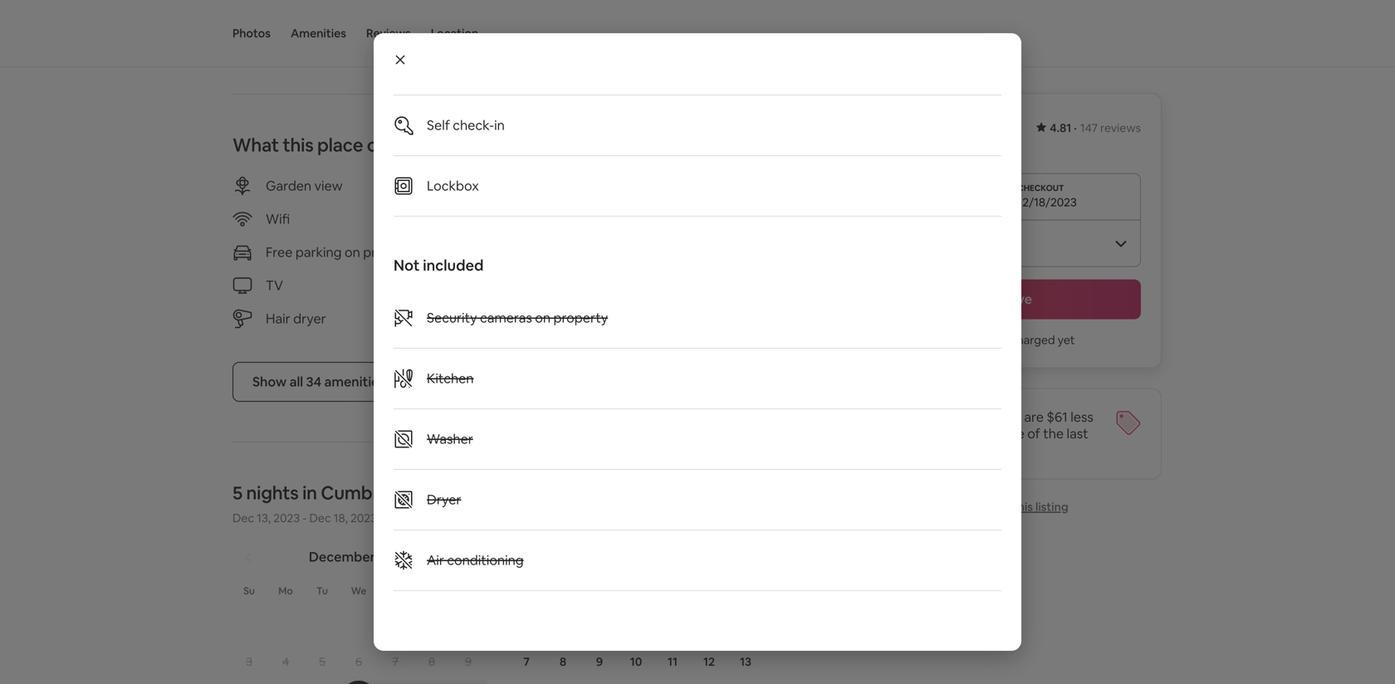 Task type: describe. For each thing, give the bounding box(es) containing it.
1, monday, january 2024. unavailable button
[[546, 608, 581, 643]]

4.81 · 147 reviews
[[1050, 120, 1141, 135]]

7 for 1st '7' button from the left
[[392, 655, 399, 669]]

you won't be charged yet
[[940, 333, 1075, 348]]

10
[[630, 655, 642, 669]]

show all 34 amenities
[[253, 373, 386, 390]]

1 sa from the left
[[463, 585, 474, 598]]

december
[[309, 549, 375, 566]]

long term stays allowed
[[544, 310, 692, 327]]

lower price.
[[874, 409, 950, 426]]

photos button
[[233, 0, 271, 66]]

2 the from the left
[[1044, 425, 1064, 442]]

2 su from the left
[[522, 585, 533, 598]]

2 7 button from the left
[[508, 645, 545, 679]]

show
[[253, 373, 287, 390]]

what this place offers
[[233, 133, 418, 157]]

1 tu from the left
[[317, 585, 328, 598]]

2 9 button from the left
[[582, 645, 618, 679]]

60
[[874, 442, 889, 459]]

last
[[1067, 425, 1089, 442]]

reviews
[[366, 26, 411, 41]]

1 9 button from the left
[[450, 645, 487, 679]]

1 7 button from the left
[[377, 645, 414, 679]]

·
[[1074, 120, 1077, 135]]

1 mo from the left
[[279, 585, 293, 598]]

stays
[[610, 310, 642, 327]]

of
[[1028, 425, 1041, 442]]

self check-in
[[427, 117, 505, 134]]

3
[[246, 655, 252, 669]]

in for nights
[[302, 481, 317, 505]]

11
[[668, 655, 678, 669]]

6 button
[[341, 645, 377, 679]]

2023 inside calendar application
[[378, 549, 409, 566]]

report this listing button
[[946, 500, 1069, 515]]

yet
[[1058, 333, 1075, 348]]

security
[[427, 309, 477, 326]]

12/18/2023 button
[[874, 173, 1141, 220]]

list containing self check-in
[[394, 0, 1002, 217]]

free parking on premises
[[266, 244, 419, 261]]

your
[[957, 409, 984, 426]]

1, friday, december 2023. past dates can't be selected. button
[[415, 608, 449, 643]]

wifi
[[266, 211, 290, 228]]

charged
[[1011, 333, 1056, 348]]

2 th from the left
[[668, 585, 680, 598]]

lower
[[874, 409, 912, 426]]

6, saturday, january 2024. unavailable button
[[729, 608, 763, 643]]

2, tuesday, january 2024. unavailable button
[[582, 608, 617, 643]]

1 th from the left
[[389, 585, 401, 598]]

tv
[[266, 277, 283, 294]]

term
[[577, 310, 607, 327]]

cameras
[[480, 309, 532, 326]]

12/18/2023
[[1018, 195, 1077, 210]]

air
[[427, 552, 444, 569]]

5 for 5 nights in cumbria dec 13, 2023 - dec 18, 2023
[[233, 481, 243, 505]]

be
[[995, 333, 1008, 348]]

2, saturday, december 2023. past dates can't be selected. button
[[451, 608, 486, 643]]

this for listing
[[1013, 500, 1033, 515]]

price.
[[915, 409, 950, 426]]

this for place
[[283, 133, 314, 157]]

2 fr from the left
[[706, 585, 715, 598]]

on for parking
[[345, 244, 360, 261]]

4
[[282, 655, 289, 669]]

1 the from the left
[[904, 425, 925, 442]]

report
[[973, 500, 1011, 515]]

not
[[394, 256, 420, 275]]

december 2023
[[309, 549, 409, 566]]

check-
[[453, 117, 494, 134]]

amenities
[[291, 26, 346, 41]]

4 button
[[267, 645, 304, 679]]

nights
[[246, 481, 299, 505]]

reviews
[[1101, 120, 1141, 135]]

bed
[[286, 17, 307, 32]]

amenities
[[324, 373, 386, 390]]

are
[[1025, 409, 1044, 426]]

-
[[303, 511, 307, 526]]

allowed
[[644, 310, 692, 327]]

8 for 1st "8" button from the right
[[560, 655, 567, 669]]

calendar application
[[213, 531, 1333, 685]]

offers
[[367, 133, 418, 157]]

included
[[423, 256, 484, 275]]

1 fr from the left
[[427, 585, 437, 598]]

parking
[[296, 244, 342, 261]]

2 9 from the left
[[596, 655, 603, 669]]

nightly
[[956, 425, 997, 442]]

13,
[[257, 511, 271, 526]]

0 horizontal spatial 2023
[[273, 511, 300, 526]]

king
[[261, 17, 283, 32]]

dryer
[[427, 491, 461, 508]]

dedicated
[[544, 211, 608, 228]]

location
[[431, 26, 479, 41]]

self
[[427, 117, 450, 134]]

34
[[306, 373, 322, 390]]

kitchen
[[427, 370, 474, 387]]

conditioning
[[447, 552, 524, 569]]

location button
[[431, 0, 479, 66]]



Task type: vqa. For each thing, say whether or not it's contained in the screenshot.
Show all 34 amenities
yes



Task type: locate. For each thing, give the bounding box(es) containing it.
report this listing
[[973, 500, 1069, 515]]

th up 4, thursday, january 2024. available, but has no eligible checkout date, due to the 2 night stay requirement. button
[[668, 585, 680, 598]]

on inside what this place offers dialog
[[535, 309, 551, 326]]

1 horizontal spatial 5
[[319, 655, 326, 669]]

0 horizontal spatial 8 button
[[414, 645, 450, 679]]

8 for 2nd "8" button from the right
[[429, 655, 435, 669]]

2 mo from the left
[[557, 585, 571, 598]]

place
[[317, 133, 363, 157]]

in up -
[[302, 481, 317, 505]]

5 for 5
[[319, 655, 326, 669]]

your dates are $61 less than the avg. nightly rate of the last 60 days.
[[874, 409, 1094, 459]]

1 horizontal spatial we
[[629, 585, 645, 598]]

dedicated workspace
[[544, 211, 678, 228]]

mo up 4
[[279, 585, 293, 598]]

the left avg.
[[904, 425, 925, 442]]

0 horizontal spatial we
[[351, 585, 367, 598]]

reviews button
[[366, 0, 411, 66]]

1 vertical spatial 5
[[319, 655, 326, 669]]

premises
[[363, 244, 419, 261]]

dec left 13,
[[233, 511, 254, 526]]

list containing security cameras on property
[[394, 288, 1002, 591]]

1 horizontal spatial th
[[668, 585, 680, 598]]

1 king bed
[[253, 17, 307, 32]]

tu up 2, tuesday, january 2024. unavailable button
[[595, 585, 606, 598]]

th
[[389, 585, 401, 598], [668, 585, 680, 598]]

view
[[315, 177, 343, 194]]

days.
[[892, 442, 924, 459]]

avg.
[[928, 425, 953, 442]]

0 vertical spatial 5
[[233, 481, 243, 505]]

on right cameras
[[535, 309, 551, 326]]

free
[[266, 244, 293, 261]]

su down conditioning
[[522, 585, 533, 598]]

5 nights in cumbria dec 13, 2023 - dec 18, 2023
[[233, 481, 394, 526]]

the right the of
[[1044, 425, 1064, 442]]

sa up 6, saturday, january 2024. unavailable 'button'
[[741, 585, 752, 598]]

1 horizontal spatial 9 button
[[582, 645, 618, 679]]

washer
[[427, 431, 473, 448]]

0 vertical spatial list
[[394, 0, 1002, 217]]

1 horizontal spatial 7 button
[[508, 645, 545, 679]]

0 horizontal spatial this
[[283, 133, 314, 157]]

1 vertical spatial list
[[394, 288, 1002, 591]]

2 tu from the left
[[595, 585, 606, 598]]

you
[[940, 333, 959, 348]]

the
[[904, 425, 925, 442], [1044, 425, 1064, 442]]

garden view
[[266, 177, 343, 194]]

reserve
[[983, 291, 1033, 308]]

18,
[[334, 511, 348, 526]]

1 we from the left
[[351, 585, 367, 598]]

1 vertical spatial in
[[302, 481, 317, 505]]

4.81
[[1050, 120, 1072, 135]]

in
[[494, 117, 505, 134], [302, 481, 317, 505]]

0 horizontal spatial 9 button
[[450, 645, 487, 679]]

5 button
[[304, 645, 341, 679]]

0 horizontal spatial 5
[[233, 481, 243, 505]]

3 button
[[231, 645, 267, 679]]

9 button left 10
[[582, 645, 618, 679]]

what
[[233, 133, 279, 157]]

1 horizontal spatial 8 button
[[545, 645, 582, 679]]

garden
[[266, 177, 312, 194]]

what this place offers dialog
[[374, 0, 1022, 651]]

5, friday, january 2024. this day is only available for checkout. button
[[692, 608, 727, 643]]

mo
[[279, 585, 293, 598], [557, 585, 571, 598]]

8
[[429, 655, 435, 669], [560, 655, 567, 669]]

1 horizontal spatial fr
[[706, 585, 715, 598]]

1 horizontal spatial dec
[[309, 511, 331, 526]]

air conditioning
[[427, 552, 524, 569]]

13 button
[[728, 645, 764, 679]]

reserve button
[[874, 280, 1141, 319]]

security cameras on property
[[427, 309, 608, 326]]

sa down air conditioning
[[463, 585, 474, 598]]

2 dec from the left
[[309, 511, 331, 526]]

2 we from the left
[[629, 585, 645, 598]]

workspace
[[611, 211, 678, 228]]

2 list from the top
[[394, 288, 1002, 591]]

$61
[[1047, 409, 1068, 426]]

0 horizontal spatial in
[[302, 481, 317, 505]]

0 horizontal spatial 7 button
[[377, 645, 414, 679]]

dec
[[233, 511, 254, 526], [309, 511, 331, 526]]

2 horizontal spatial 2023
[[378, 549, 409, 566]]

mo up 1, monday, january 2024. unavailable 'button'
[[557, 585, 571, 598]]

6
[[355, 655, 362, 669]]

5
[[233, 481, 243, 505], [319, 655, 326, 669]]

7 for first '7' button from right
[[523, 655, 530, 669]]

in inside 5 nights in cumbria dec 13, 2023 - dec 18, 2023
[[302, 481, 317, 505]]

1 vertical spatial this
[[1013, 500, 1033, 515]]

list
[[394, 0, 1002, 217], [394, 288, 1002, 591]]

0 horizontal spatial fr
[[427, 585, 437, 598]]

in right self
[[494, 117, 505, 134]]

0 horizontal spatial on
[[345, 244, 360, 261]]

2023
[[273, 511, 300, 526], [351, 511, 377, 526], [378, 549, 409, 566]]

12 button
[[691, 645, 728, 679]]

0 horizontal spatial 8
[[429, 655, 435, 669]]

8 down 1, monday, january 2024. unavailable 'button'
[[560, 655, 567, 669]]

long
[[544, 310, 574, 327]]

on right parking
[[345, 244, 360, 261]]

hair
[[266, 310, 290, 327]]

9 down 2, saturday, december 2023. past dates can't be selected. button at the bottom left of the page
[[465, 655, 472, 669]]

tu down december
[[317, 585, 328, 598]]

2 7 from the left
[[523, 655, 530, 669]]

0 vertical spatial in
[[494, 117, 505, 134]]

5 left nights
[[233, 481, 243, 505]]

1 list from the top
[[394, 0, 1002, 217]]

8 button down 1, monday, january 2024. unavailable 'button'
[[545, 645, 582, 679]]

4, thursday, january 2024. available, but has no eligible checkout date, due to the 2 night stay requirement. button
[[655, 608, 690, 643]]

rate
[[1000, 425, 1025, 442]]

cumbria
[[321, 481, 394, 505]]

th down december 2023
[[389, 585, 401, 598]]

1 su from the left
[[243, 585, 255, 598]]

1 horizontal spatial the
[[1044, 425, 1064, 442]]

1 vertical spatial on
[[535, 309, 551, 326]]

1 horizontal spatial 7
[[523, 655, 530, 669]]

1 8 button from the left
[[414, 645, 450, 679]]

dryer
[[293, 310, 326, 327]]

su
[[243, 585, 255, 598], [522, 585, 533, 598]]

0 vertical spatial on
[[345, 244, 360, 261]]

0 horizontal spatial 7
[[392, 655, 399, 669]]

1 horizontal spatial on
[[535, 309, 551, 326]]

0 horizontal spatial the
[[904, 425, 925, 442]]

property
[[554, 309, 608, 326]]

in inside list
[[494, 117, 505, 134]]

3, wednesday, january 2024. available. there is a 2 night minimum stay requirement. select as check-in date. button
[[619, 608, 654, 643]]

dates
[[987, 409, 1022, 426]]

0 horizontal spatial th
[[389, 585, 401, 598]]

9 button
[[450, 645, 487, 679], [582, 645, 618, 679]]

1 dec from the left
[[233, 511, 254, 526]]

9 button down 2, saturday, december 2023. past dates can't be selected. button at the bottom left of the page
[[450, 645, 487, 679]]

0 horizontal spatial dec
[[233, 511, 254, 526]]

8 button down 1, friday, december 2023. past dates can't be selected. button
[[414, 645, 450, 679]]

147
[[1081, 120, 1098, 135]]

1 horizontal spatial this
[[1013, 500, 1033, 515]]

1
[[253, 17, 258, 32]]

1 7 from the left
[[392, 655, 399, 669]]

not included
[[394, 256, 484, 275]]

less
[[1071, 409, 1094, 426]]

2 8 button from the left
[[545, 645, 582, 679]]

on for cameras
[[535, 309, 551, 326]]

1 horizontal spatial mo
[[557, 585, 571, 598]]

0 horizontal spatial su
[[243, 585, 255, 598]]

2 8 from the left
[[560, 655, 567, 669]]

this up garden view
[[283, 133, 314, 157]]

we down december 2023
[[351, 585, 367, 598]]

5 left 6
[[319, 655, 326, 669]]

0 horizontal spatial sa
[[463, 585, 474, 598]]

hair dryer
[[266, 310, 326, 327]]

in for check-
[[494, 117, 505, 134]]

1 horizontal spatial 2023
[[351, 511, 377, 526]]

12
[[704, 655, 715, 669]]

9
[[465, 655, 472, 669], [596, 655, 603, 669]]

0 horizontal spatial 9
[[465, 655, 472, 669]]

1 9 from the left
[[465, 655, 472, 669]]

1 horizontal spatial in
[[494, 117, 505, 134]]

fr down air
[[427, 585, 437, 598]]

we up 3, wednesday, january 2024. available. there is a 2 night minimum stay requirement. select as check-in date. button
[[629, 585, 645, 598]]

11 button
[[655, 645, 691, 679]]

2023 left air
[[378, 549, 409, 566]]

1 horizontal spatial 9
[[596, 655, 603, 669]]

1 8 from the left
[[429, 655, 435, 669]]

than
[[874, 425, 901, 442]]

0 horizontal spatial tu
[[317, 585, 328, 598]]

10 button
[[618, 645, 655, 679]]

1 horizontal spatial tu
[[595, 585, 606, 598]]

all
[[290, 373, 303, 390]]

1 horizontal spatial sa
[[741, 585, 752, 598]]

2023 left -
[[273, 511, 300, 526]]

amenities button
[[291, 0, 346, 66]]

2 sa from the left
[[741, 585, 752, 598]]

0 vertical spatial this
[[283, 133, 314, 157]]

9 left 10
[[596, 655, 603, 669]]

5 inside 5 nights in cumbria dec 13, 2023 - dec 18, 2023
[[233, 481, 243, 505]]

7
[[392, 655, 399, 669], [523, 655, 530, 669]]

dec right -
[[309, 511, 331, 526]]

su up 3
[[243, 585, 255, 598]]

2023 right 18,
[[351, 511, 377, 526]]

this left listing
[[1013, 500, 1033, 515]]

fr up 5, friday, january 2024. this day is only available for checkout. button
[[706, 585, 715, 598]]

photos
[[233, 26, 271, 41]]

1 horizontal spatial 8
[[560, 655, 567, 669]]

5 inside button
[[319, 655, 326, 669]]

8 down 1, friday, december 2023. past dates can't be selected. button
[[429, 655, 435, 669]]

13
[[740, 655, 752, 669]]

0 horizontal spatial mo
[[279, 585, 293, 598]]

1 horizontal spatial su
[[522, 585, 533, 598]]



